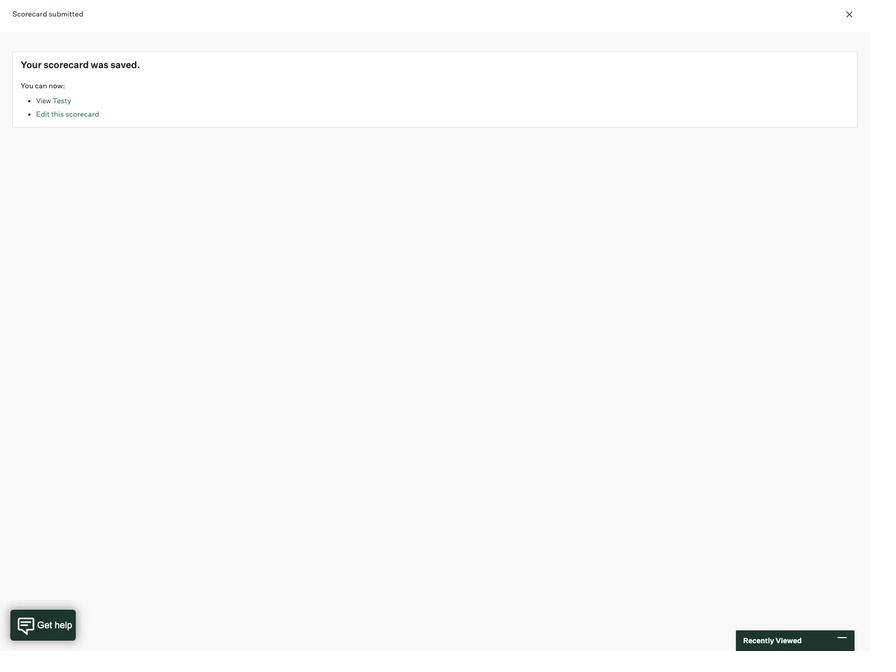 Task type: describe. For each thing, give the bounding box(es) containing it.
you
[[21, 81, 33, 90]]

viewed
[[776, 636, 803, 645]]

0 vertical spatial scorecard
[[44, 59, 89, 70]]

testy link
[[53, 96, 71, 105]]

submitted
[[49, 9, 83, 18]]

view testy edit this scorecard
[[36, 96, 99, 118]]

scorecard submitted
[[12, 9, 83, 18]]

recently viewed
[[744, 636, 803, 645]]

testy
[[53, 96, 71, 105]]

your
[[21, 59, 42, 70]]

recently
[[744, 636, 775, 645]]

edit
[[36, 109, 50, 118]]

now:
[[49, 81, 65, 90]]

edit this scorecard link
[[36, 109, 99, 118]]

can
[[35, 81, 47, 90]]



Task type: locate. For each thing, give the bounding box(es) containing it.
scorecard up now:
[[44, 59, 89, 70]]

saved.
[[111, 59, 140, 70]]

view
[[36, 97, 51, 105]]

1 vertical spatial scorecard
[[66, 109, 99, 118]]

you can now:
[[21, 81, 65, 90]]

your scorecard was saved.
[[21, 59, 140, 70]]

scorecard down testy
[[66, 109, 99, 118]]

was
[[91, 59, 109, 70]]

scorecard
[[44, 59, 89, 70], [66, 109, 99, 118]]

close image
[[844, 8, 857, 21]]

scorecard
[[12, 9, 47, 18]]

this
[[51, 109, 64, 118]]

scorecard inside view testy edit this scorecard
[[66, 109, 99, 118]]



Task type: vqa. For each thing, say whether or not it's contained in the screenshot.
Saved.
yes



